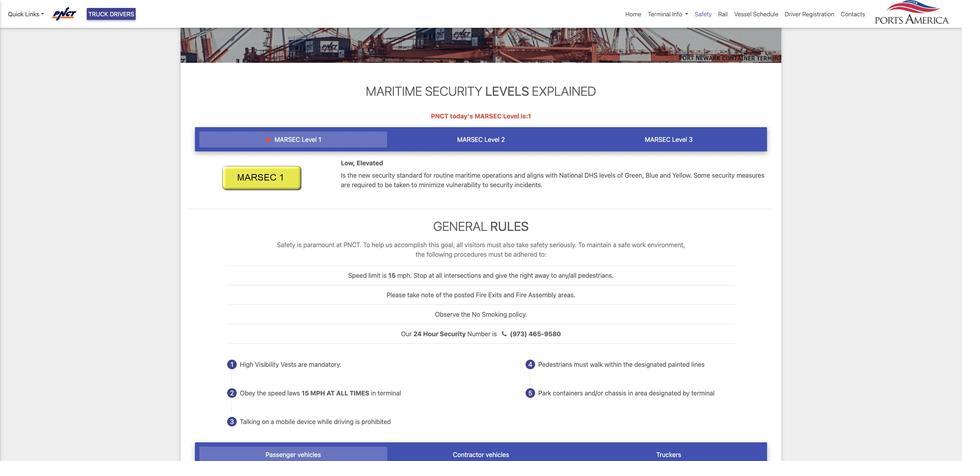 Task type: describe. For each thing, give the bounding box(es) containing it.
1 terminal from the left
[[378, 390, 401, 397]]

safety for safety
[[695, 10, 712, 18]]

2 inside tab list
[[502, 136, 505, 143]]

give
[[496, 272, 508, 279]]

terminal
[[648, 10, 671, 18]]

safe
[[618, 242, 631, 249]]

2 vertical spatial must
[[574, 362, 589, 369]]

24
[[414, 331, 422, 338]]

driving
[[334, 419, 354, 426]]

speed
[[268, 390, 286, 397]]

low,
[[341, 160, 355, 167]]

elevated
[[357, 160, 383, 167]]

2 fire from the left
[[516, 292, 527, 299]]

phone image
[[499, 331, 510, 338]]

1 horizontal spatial 15
[[389, 272, 396, 279]]

level for marsec level 2
[[485, 136, 500, 143]]

contacts link
[[838, 6, 869, 22]]

1 horizontal spatial at
[[429, 272, 435, 279]]

the right obey
[[257, 390, 266, 397]]

9580
[[545, 331, 561, 338]]

incidents.
[[515, 181, 543, 189]]

marsec level 3 link
[[575, 132, 763, 148]]

driver registration
[[785, 10, 835, 18]]

painted
[[669, 362, 690, 369]]

info
[[673, 10, 683, 18]]

contractor vehicles link
[[387, 448, 575, 462]]

is the new security standard for routine maritime operations and aligns with national dhs levels of green, blue and yellow. some security measures are required to be taken to minimize vulnerability to security incidents.
[[341, 172, 765, 189]]

0 horizontal spatial security
[[372, 172, 395, 179]]

levels inside is the new security standard for routine maritime operations and aligns with national dhs levels of green, blue and yellow. some security measures are required to be taken to minimize vulnerability to security incidents.
[[600, 172, 616, 179]]

on
[[262, 419, 269, 426]]

and up incidents.
[[515, 172, 526, 179]]

1 vertical spatial designated
[[649, 390, 681, 397]]

the left posted
[[444, 292, 453, 299]]

by
[[683, 390, 690, 397]]

within
[[605, 362, 622, 369]]

our
[[401, 331, 412, 338]]

the right within
[[624, 362, 633, 369]]

is
[[341, 172, 346, 179]]

passenger vehicles link
[[200, 448, 387, 462]]

drivers
[[110, 10, 134, 18]]

quick
[[8, 10, 24, 18]]

is right driving
[[355, 419, 360, 426]]

mph.
[[398, 272, 412, 279]]

speed limit is 15 mph. stop at all intersections and give the right away to any/all pedestrians.
[[349, 272, 614, 279]]

standard
[[397, 172, 422, 179]]

1 vertical spatial security
[[440, 331, 466, 338]]

marsec level 1 link
[[200, 132, 387, 148]]

0 vertical spatial 3
[[689, 136, 693, 143]]

all
[[337, 390, 348, 397]]

pedestrians must walk within the designated painted lines
[[539, 362, 705, 369]]

maintain
[[587, 242, 612, 249]]

procedures
[[454, 251, 487, 258]]

seriously.
[[550, 242, 577, 249]]

rules
[[491, 219, 529, 234]]

low, elevated
[[341, 160, 383, 167]]

aligns
[[527, 172, 544, 179]]

our 24 hour security number is
[[401, 331, 499, 338]]

walk
[[590, 362, 603, 369]]

is:1
[[521, 113, 532, 120]]

links
[[25, 10, 39, 18]]

contacts
[[841, 10, 866, 18]]

and right 'exits'
[[504, 292, 515, 299]]

prohibited
[[362, 419, 391, 426]]

mobile
[[276, 419, 295, 426]]

0 vertical spatial must
[[487, 242, 502, 249]]

yellow.
[[673, 172, 692, 179]]

are inside is the new security standard for routine maritime operations and aligns with national dhs levels of green, blue and yellow. some security measures are required to be taken to minimize vulnerability to security incidents.
[[341, 181, 350, 189]]

0 horizontal spatial 2
[[230, 390, 234, 397]]

1 vertical spatial 15
[[302, 390, 309, 397]]

2 to from the left
[[579, 242, 586, 249]]

green,
[[625, 172, 644, 179]]

mandatory.
[[309, 362, 342, 369]]

1 vertical spatial all
[[436, 272, 443, 279]]

of inside is the new security standard for routine maritime operations and aligns with national dhs levels of green, blue and yellow. some security measures are required to be taken to minimize vulnerability to security incidents.
[[618, 172, 624, 179]]

away
[[535, 272, 550, 279]]

(973)
[[510, 331, 527, 338]]

2 in from the left
[[628, 390, 634, 397]]

visibility
[[255, 362, 279, 369]]

marsec level 3
[[645, 136, 693, 143]]

any/all
[[559, 272, 577, 279]]

marsec for marsec level 3
[[645, 136, 671, 143]]

mph
[[311, 390, 325, 397]]

4
[[529, 362, 533, 369]]

vessel schedule
[[735, 10, 779, 18]]

is left phone image
[[493, 331, 497, 338]]

terminal info
[[648, 10, 683, 18]]

vessel
[[735, 10, 752, 18]]

level for marsec level 3
[[673, 136, 688, 143]]

marsec for marsec level 2
[[458, 136, 483, 143]]

truck drivers link
[[87, 8, 136, 20]]

vessel schedule link
[[732, 6, 782, 22]]

high
[[240, 362, 254, 369]]

2 horizontal spatial security
[[712, 172, 735, 179]]

465-
[[529, 331, 545, 338]]

some
[[694, 172, 711, 179]]

pedestrians.
[[579, 272, 614, 279]]

1 fire from the left
[[476, 292, 487, 299]]

home link
[[623, 6, 645, 22]]

terminal info link
[[645, 6, 692, 22]]

areas.
[[558, 292, 576, 299]]

today's
[[450, 113, 473, 120]]

the inside the safety is paramount at pnct. to help us accomplish this goal, all visitors must also take safety seriously. to maintain a safe work environment, the following procedures must be adhered to:
[[416, 251, 425, 258]]

5
[[529, 390, 533, 397]]

and/or
[[585, 390, 604, 397]]

right
[[520, 272, 534, 279]]

is inside the safety is paramount at pnct. to help us accomplish this goal, all visitors must also take safety seriously. to maintain a safe work environment, the following procedures must be adhered to:
[[297, 242, 302, 249]]

general
[[434, 219, 488, 234]]

please take note of the posted fire exits and fire assembly areas.
[[387, 292, 576, 299]]

at
[[327, 390, 335, 397]]



Task type: vqa. For each thing, say whether or not it's contained in the screenshot.
2nd video image from left
no



Task type: locate. For each thing, give the bounding box(es) containing it.
1 vertical spatial 3
[[230, 419, 234, 426]]

be
[[385, 181, 392, 189], [505, 251, 512, 258]]

terminal right times
[[378, 390, 401, 397]]

take
[[517, 242, 529, 249], [408, 292, 420, 299]]

security right some
[[712, 172, 735, 179]]

0 vertical spatial designated
[[635, 362, 667, 369]]

rail
[[719, 10, 728, 18]]

hour
[[423, 331, 439, 338]]

3 left talking
[[230, 419, 234, 426]]

0 horizontal spatial be
[[385, 181, 392, 189]]

taken
[[394, 181, 410, 189]]

talking
[[240, 419, 260, 426]]

0 horizontal spatial fire
[[476, 292, 487, 299]]

driver registration link
[[782, 6, 838, 22]]

national
[[560, 172, 583, 179]]

times
[[350, 390, 370, 397]]

1 horizontal spatial terminal
[[692, 390, 715, 397]]

0 vertical spatial 15
[[389, 272, 396, 279]]

take up "adhered"
[[517, 242, 529, 249]]

laws
[[288, 390, 300, 397]]

1 to from the left
[[363, 242, 370, 249]]

to right away
[[551, 272, 557, 279]]

security down observe
[[440, 331, 466, 338]]

please
[[387, 292, 406, 299]]

15 right laws
[[302, 390, 309, 397]]

maritime
[[456, 172, 481, 179]]

visitors
[[465, 242, 486, 249]]

chassis
[[605, 390, 627, 397]]

for
[[424, 172, 432, 179]]

1 vertical spatial be
[[505, 251, 512, 258]]

0 horizontal spatial at
[[336, 242, 342, 249]]

1 vertical spatial must
[[489, 251, 503, 258]]

security
[[372, 172, 395, 179], [712, 172, 735, 179], [490, 181, 513, 189]]

of left green,
[[618, 172, 624, 179]]

0 vertical spatial safety
[[695, 10, 712, 18]]

a right on
[[271, 419, 274, 426]]

to left the maintain
[[579, 242, 586, 249]]

containers
[[553, 390, 583, 397]]

be left "taken"
[[385, 181, 392, 189]]

vehicles right passenger
[[298, 452, 321, 459]]

home
[[626, 10, 642, 18]]

tab list containing passenger vehicles
[[195, 443, 768, 462]]

0 horizontal spatial take
[[408, 292, 420, 299]]

must left walk on the right bottom
[[574, 362, 589, 369]]

is right limit
[[382, 272, 387, 279]]

quick links
[[8, 10, 39, 18]]

are right "vests"
[[298, 362, 308, 369]]

maritime security levels explained
[[366, 83, 597, 99]]

the inside is the new security standard for routine maritime operations and aligns with national dhs levels of green, blue and yellow. some security measures are required to be taken to minimize vulnerability to security incidents.
[[348, 172, 357, 179]]

to down standard
[[412, 181, 417, 189]]

schedule
[[754, 10, 779, 18]]

2 terminal from the left
[[692, 390, 715, 397]]

0 horizontal spatial all
[[436, 272, 443, 279]]

to right the required
[[378, 181, 383, 189]]

levels up is:1
[[486, 83, 530, 99]]

0 horizontal spatial 3
[[230, 419, 234, 426]]

0 vertical spatial be
[[385, 181, 392, 189]]

no
[[472, 311, 481, 319]]

1 vertical spatial are
[[298, 362, 308, 369]]

tab list containing marsec level 1
[[195, 127, 768, 152]]

fire left 'exits'
[[476, 292, 487, 299]]

obey the speed laws 15 mph at all times in terminal
[[240, 390, 401, 397]]

0 horizontal spatial in
[[371, 390, 376, 397]]

1 horizontal spatial all
[[457, 242, 463, 249]]

a left safe at the bottom
[[613, 242, 617, 249]]

1 tab list from the top
[[195, 127, 768, 152]]

the right give
[[509, 272, 519, 279]]

area
[[635, 390, 648, 397]]

marsec level 2 link
[[387, 132, 575, 148]]

1 horizontal spatial are
[[341, 181, 350, 189]]

be inside is the new security standard for routine maritime operations and aligns with national dhs levels of green, blue and yellow. some security measures are required to be taken to minimize vulnerability to security incidents.
[[385, 181, 392, 189]]

a
[[613, 242, 617, 249], [271, 419, 274, 426]]

0 vertical spatial are
[[341, 181, 350, 189]]

paramount
[[304, 242, 335, 249]]

levels right dhs
[[600, 172, 616, 179]]

15
[[389, 272, 396, 279], [302, 390, 309, 397]]

safety inside the safety is paramount at pnct. to help us accomplish this goal, all visitors must also take safety seriously. to maintain a safe work environment, the following procedures must be adhered to:
[[277, 242, 296, 249]]

smoking
[[482, 311, 507, 319]]

observe the no smoking policy.
[[435, 311, 527, 319]]

safety for safety is paramount at pnct. to help us accomplish this goal, all visitors must also take safety seriously. to maintain a safe work environment, the following procedures must be adhered to:
[[277, 242, 296, 249]]

marsec level 1
[[273, 136, 322, 143]]

a inside the safety is paramount at pnct. to help us accomplish this goal, all visitors must also take safety seriously. to maintain a safe work environment, the following procedures must be adhered to:
[[613, 242, 617, 249]]

vests
[[281, 362, 297, 369]]

also
[[503, 242, 515, 249]]

pedestrians
[[539, 362, 573, 369]]

registration
[[803, 10, 835, 18]]

contractor vehicles
[[453, 452, 509, 459]]

vehicles
[[298, 452, 321, 459], [486, 452, 509, 459]]

quick links link
[[8, 10, 44, 18]]

take left note
[[408, 292, 420, 299]]

1 vertical spatial at
[[429, 272, 435, 279]]

0 horizontal spatial 1
[[231, 362, 234, 369]]

be down also
[[505, 251, 512, 258]]

0 horizontal spatial safety
[[277, 242, 296, 249]]

safety left "paramount"
[[277, 242, 296, 249]]

0 vertical spatial of
[[618, 172, 624, 179]]

be inside the safety is paramount at pnct. to help us accomplish this goal, all visitors must also take safety seriously. to maintain a safe work environment, the following procedures must be adhered to:
[[505, 251, 512, 258]]

at right "stop" on the left bottom of page
[[429, 272, 435, 279]]

safety
[[531, 242, 548, 249]]

1 vertical spatial tab list
[[195, 443, 768, 462]]

2 tab list from the top
[[195, 443, 768, 462]]

in left area
[[628, 390, 634, 397]]

us
[[386, 242, 393, 249]]

to down operations
[[483, 181, 489, 189]]

pnct.
[[344, 242, 362, 249]]

0 vertical spatial a
[[613, 242, 617, 249]]

work
[[632, 242, 646, 249]]

1 horizontal spatial a
[[613, 242, 617, 249]]

level inside marsec level 1 link
[[302, 136, 317, 143]]

0 vertical spatial at
[[336, 242, 342, 249]]

1 horizontal spatial 2
[[502, 136, 505, 143]]

0 vertical spatial tab list
[[195, 127, 768, 152]]

operations
[[482, 172, 513, 179]]

1 vertical spatial 1
[[231, 362, 234, 369]]

vehicles for contractor vehicles
[[486, 452, 509, 459]]

and left give
[[483, 272, 494, 279]]

1 vertical spatial a
[[271, 419, 274, 426]]

park containers and/or chassis in area designated by terminal
[[539, 390, 715, 397]]

15 left mph.
[[389, 272, 396, 279]]

0 vertical spatial all
[[457, 242, 463, 249]]

in right times
[[371, 390, 376, 397]]

at inside the safety is paramount at pnct. to help us accomplish this goal, all visitors must also take safety seriously. to maintain a safe work environment, the following procedures must be adhered to:
[[336, 242, 342, 249]]

1 vertical spatial 2
[[230, 390, 234, 397]]

at left pnct.
[[336, 242, 342, 249]]

security down operations
[[490, 181, 513, 189]]

1 horizontal spatial vehicles
[[486, 452, 509, 459]]

safety inside safety link
[[695, 10, 712, 18]]

to
[[378, 181, 383, 189], [412, 181, 417, 189], [483, 181, 489, 189], [551, 272, 557, 279]]

0 horizontal spatial to
[[363, 242, 370, 249]]

0 vertical spatial levels
[[486, 83, 530, 99]]

0 horizontal spatial a
[[271, 419, 274, 426]]

fire up policy. on the right bottom of the page
[[516, 292, 527, 299]]

0 horizontal spatial levels
[[486, 83, 530, 99]]

(973) 465-9580
[[510, 331, 561, 338]]

pnct
[[431, 113, 449, 120]]

speed
[[349, 272, 367, 279]]

1 vertical spatial take
[[408, 292, 420, 299]]

1 horizontal spatial 3
[[689, 136, 693, 143]]

1 horizontal spatial of
[[618, 172, 624, 179]]

the right is
[[348, 172, 357, 179]]

blue
[[646, 172, 659, 179]]

dhs
[[585, 172, 598, 179]]

of right note
[[436, 292, 442, 299]]

2 vehicles from the left
[[486, 452, 509, 459]]

vehicles for passenger vehicles
[[298, 452, 321, 459]]

all inside the safety is paramount at pnct. to help us accomplish this goal, all visitors must also take safety seriously. to maintain a safe work environment, the following procedures must be adhered to:
[[457, 242, 463, 249]]

1 horizontal spatial in
[[628, 390, 634, 397]]

contractor
[[453, 452, 484, 459]]

0 vertical spatial security
[[425, 83, 483, 99]]

1 vertical spatial levels
[[600, 172, 616, 179]]

0 vertical spatial take
[[517, 242, 529, 249]]

vulnerability
[[446, 181, 481, 189]]

safety link
[[692, 6, 716, 22]]

0 horizontal spatial terminal
[[378, 390, 401, 397]]

level
[[504, 113, 520, 120], [302, 136, 317, 143], [485, 136, 500, 143], [673, 136, 688, 143]]

to:
[[539, 251, 547, 258]]

must left also
[[487, 242, 502, 249]]

designated left by
[[649, 390, 681, 397]]

explained
[[532, 83, 597, 99]]

level inside "marsec level 3" link
[[673, 136, 688, 143]]

all right "stop" on the left bottom of page
[[436, 272, 443, 279]]

1 horizontal spatial levels
[[600, 172, 616, 179]]

to left the help
[[363, 242, 370, 249]]

1 horizontal spatial security
[[490, 181, 513, 189]]

3 up yellow.
[[689, 136, 693, 143]]

the left no
[[461, 311, 471, 319]]

are
[[341, 181, 350, 189], [298, 362, 308, 369]]

0 vertical spatial 1
[[319, 136, 322, 143]]

marsec
[[475, 113, 502, 120], [275, 136, 300, 143], [458, 136, 483, 143], [645, 136, 671, 143]]

and right blue
[[660, 172, 671, 179]]

level inside marsec level 2 link
[[485, 136, 500, 143]]

1 horizontal spatial safety
[[695, 10, 712, 18]]

truckers
[[657, 452, 682, 459]]

policy.
[[509, 311, 527, 319]]

1 vehicles from the left
[[298, 452, 321, 459]]

0 horizontal spatial 15
[[302, 390, 309, 397]]

0 horizontal spatial vehicles
[[298, 452, 321, 459]]

2 left obey
[[230, 390, 234, 397]]

1 horizontal spatial take
[[517, 242, 529, 249]]

1 horizontal spatial to
[[579, 242, 586, 249]]

take inside the safety is paramount at pnct. to help us accomplish this goal, all visitors must also take safety seriously. to maintain a safe work environment, the following procedures must be adhered to:
[[517, 242, 529, 249]]

intersections
[[444, 272, 482, 279]]

1 horizontal spatial 1
[[319, 136, 322, 143]]

rail link
[[716, 6, 732, 22]]

1 horizontal spatial be
[[505, 251, 512, 258]]

safety left the rail
[[695, 10, 712, 18]]

terminal right by
[[692, 390, 715, 397]]

3
[[689, 136, 693, 143], [230, 419, 234, 426]]

1 horizontal spatial fire
[[516, 292, 527, 299]]

maritime
[[366, 83, 423, 99]]

lines
[[692, 362, 705, 369]]

1 in from the left
[[371, 390, 376, 397]]

0 vertical spatial 2
[[502, 136, 505, 143]]

truckers link
[[575, 448, 763, 462]]

0 horizontal spatial of
[[436, 292, 442, 299]]

tab list
[[195, 127, 768, 152], [195, 443, 768, 462]]

following
[[427, 251, 453, 258]]

vehicles right contractor
[[486, 452, 509, 459]]

level for marsec level 1
[[302, 136, 317, 143]]

2 down pnct today's marsec level is:1
[[502, 136, 505, 143]]

must
[[487, 242, 502, 249], [489, 251, 503, 258], [574, 362, 589, 369]]

is left "paramount"
[[297, 242, 302, 249]]

security down elevated
[[372, 172, 395, 179]]

designated left painted
[[635, 362, 667, 369]]

1 vertical spatial safety
[[277, 242, 296, 249]]

the down accomplish
[[416, 251, 425, 258]]

all right 'goal,' at the bottom of the page
[[457, 242, 463, 249]]

measures
[[737, 172, 765, 179]]

1 vertical spatial of
[[436, 292, 442, 299]]

marsec for marsec level 1
[[275, 136, 300, 143]]

are down is
[[341, 181, 350, 189]]

must up give
[[489, 251, 503, 258]]

security up today's on the left
[[425, 83, 483, 99]]

0 horizontal spatial are
[[298, 362, 308, 369]]



